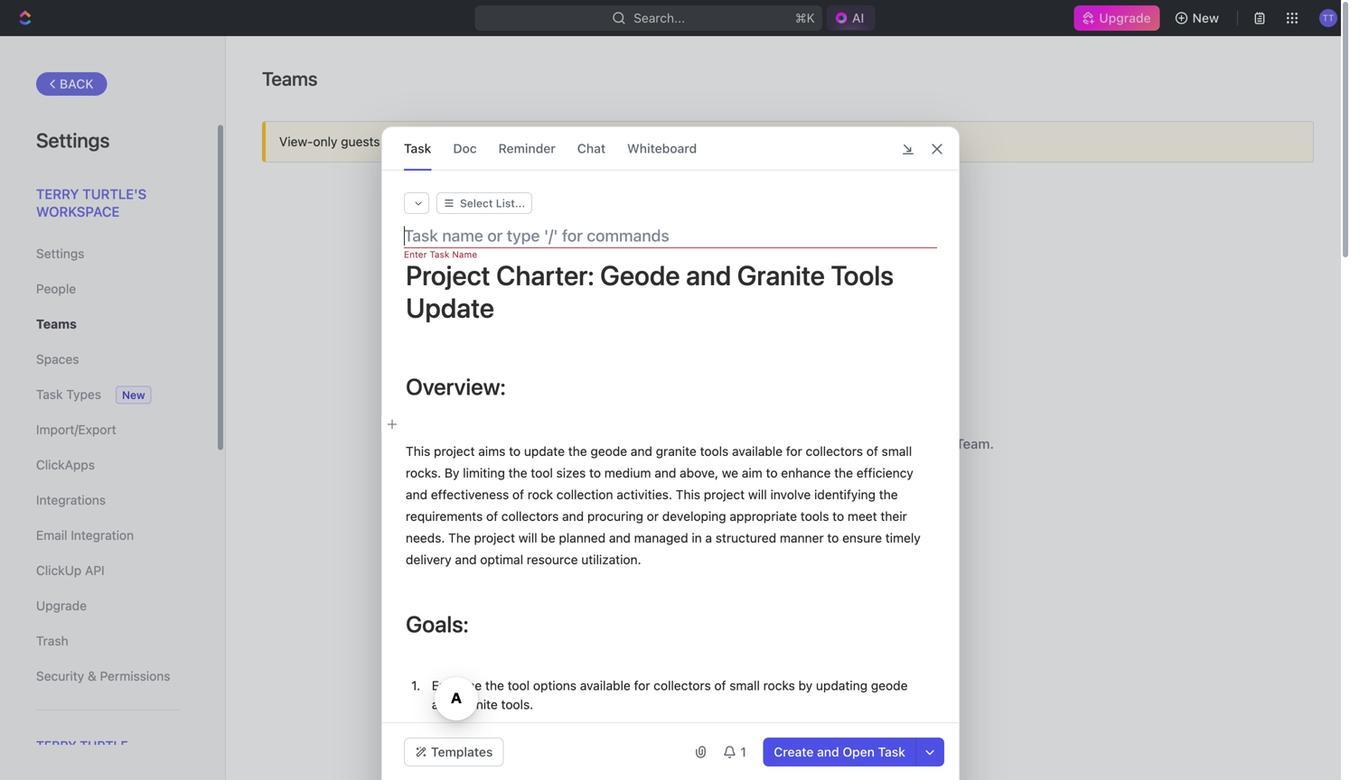 Task type: locate. For each thing, give the bounding box(es) containing it.
1 horizontal spatial geode
[[871, 679, 908, 694]]

terry inside terry turtle's workspace
[[36, 186, 79, 202]]

a left new
[[915, 436, 923, 452]]

task down the versatile
[[878, 745, 906, 760]]

medium inside this project aims to update the geode and granite tools available for collectors of small rocks. by limiting the tool sizes to medium and above, we aim to enhance the efficiency and effectiveness of rock collection activities. this project will involve identifying the requirements of collectors and procuring or developing appropriate tools to meet their needs. the project will be planned and managed in a structured manner to ensure timely delivery and optimal resource utilization.
[[604, 466, 651, 481]]

versatile
[[848, 721, 897, 736]]

0 vertical spatial terry
[[36, 186, 79, 202]]

1 horizontal spatial sizes
[[556, 466, 586, 481]]

and left above
[[610, 721, 631, 736]]

2 vertical spatial tools
[[895, 764, 924, 779]]

1 horizontal spatial this
[[676, 488, 700, 502]]

and
[[686, 259, 731, 291], [631, 444, 652, 459], [655, 466, 676, 481], [406, 488, 428, 502], [562, 509, 584, 524], [609, 531, 631, 546], [455, 553, 477, 568], [432, 698, 454, 713], [610, 721, 631, 736], [823, 721, 844, 736], [817, 745, 839, 760], [816, 764, 838, 779]]

list...
[[496, 197, 525, 210]]

1 vertical spatial upgrade link
[[36, 591, 180, 622]]

0 horizontal spatial a
[[705, 531, 712, 546]]

2 terry from the top
[[36, 739, 76, 754]]

update
[[406, 292, 494, 324]]

managed
[[634, 531, 688, 546]]

0 vertical spatial medium
[[604, 466, 651, 481]]

by right rocks
[[799, 679, 813, 694]]

teams
[[262, 67, 318, 90], [488, 134, 526, 149], [36, 317, 77, 332], [705, 436, 747, 452]]

this
[[406, 444, 430, 459], [676, 488, 700, 502]]

upgrade link
[[1074, 5, 1160, 31], [36, 591, 180, 622]]

+
[[749, 479, 758, 495]]

1 vertical spatial settings
[[36, 246, 84, 261]]

the left overall
[[482, 764, 501, 779]]

task for task types
[[36, 387, 63, 402]]

2 vertical spatial by
[[690, 764, 704, 779]]

this up developing
[[676, 488, 700, 502]]

1 horizontal spatial small
[[882, 444, 912, 459]]

settings
[[36, 128, 110, 152], [36, 246, 84, 261]]

the right the limiting
[[509, 466, 527, 481]]

granite
[[656, 444, 697, 459], [457, 698, 498, 713]]

adding
[[868, 436, 912, 452]]

1 vertical spatial geode
[[871, 679, 908, 694]]

1 vertical spatial medium
[[560, 721, 606, 736]]

by
[[445, 466, 459, 481]]

optimal
[[480, 553, 523, 568]]

converted
[[651, 134, 710, 149]]

be
[[633, 134, 648, 149], [541, 531, 555, 546]]

Task name or type '/' for commands text field
[[404, 225, 941, 247]]

by left providing
[[690, 764, 704, 779]]

0 horizontal spatial sizes
[[511, 721, 541, 736]]

teams inside settings element
[[36, 317, 77, 332]]

0 vertical spatial be
[[633, 134, 648, 149]]

0 horizontal spatial be
[[541, 531, 555, 546]]

teams up we
[[705, 436, 747, 452]]

requirements
[[406, 509, 483, 524]]

0 vertical spatial available
[[732, 444, 783, 459]]

for up above
[[634, 679, 650, 694]]

view-only guests who are added to teams will automatically be converted to paid guests.
[[279, 134, 803, 149]]

import/export link
[[36, 415, 180, 446]]

collectors down 'rock'
[[501, 509, 559, 524]]

project charter: geode and granite tools update dialog
[[381, 127, 960, 781]]

delivery
[[406, 553, 452, 568]]

0 vertical spatial new
[[1193, 10, 1219, 25]]

2 vertical spatial new
[[761, 479, 789, 495]]

1 horizontal spatial new
[[761, 479, 789, 495]]

available up aim
[[732, 444, 783, 459]]

1 vertical spatial for
[[634, 679, 650, 694]]

and down the
[[455, 553, 477, 568]]

1 vertical spatial granite
[[457, 698, 498, 713]]

1 horizontal spatial granite
[[656, 444, 697, 459]]

more
[[736, 721, 765, 736]]

collectors up enhance
[[806, 444, 863, 459]]

providing
[[707, 764, 761, 779]]

available
[[732, 444, 783, 459], [580, 679, 631, 694]]

1 settings from the top
[[36, 128, 110, 152]]

open
[[843, 745, 875, 760]]

for up enhance
[[786, 444, 802, 459]]

0 vertical spatial settings
[[36, 128, 110, 152]]

0 vertical spatial granite
[[656, 444, 697, 459]]

granite up above,
[[656, 444, 697, 459]]

and down procuring
[[609, 531, 631, 546]]

types
[[66, 387, 101, 402]]

will up resource
[[519, 531, 537, 546]]

1 horizontal spatial tools
[[801, 509, 829, 524]]

tool up tools.
[[508, 679, 530, 694]]

available right options
[[580, 679, 631, 694]]

a right in
[[705, 531, 712, 546]]

overview:
[[406, 374, 506, 400]]

for inside this project aims to update the geode and granite tools available for collectors of small rocks. by limiting the tool sizes to medium and above, we aim to enhance the efficiency and effectiveness of rock collection activities. this project will involve identifying the requirements of collectors and procuring or developing appropriate tools to meet their needs. the project will be planned and managed in a structured manner to ensure timely delivery and optimal resource utilization.
[[786, 444, 802, 459]]

1 vertical spatial a
[[705, 531, 712, 546]]

medium
[[604, 466, 651, 481], [560, 721, 606, 736]]

practical
[[769, 721, 819, 736]]

doc
[[453, 141, 477, 156]]

new
[[1193, 10, 1219, 25], [122, 389, 145, 402], [761, 479, 789, 495]]

email
[[36, 528, 67, 543]]

1 vertical spatial by
[[799, 679, 813, 694]]

0 horizontal spatial small
[[730, 679, 760, 694]]

0 horizontal spatial task
[[36, 387, 63, 402]]

1 vertical spatial task
[[36, 387, 63, 402]]

options.
[[432, 740, 479, 755]]

tools
[[700, 444, 729, 459], [801, 509, 829, 524], [895, 764, 924, 779]]

tools.
[[501, 698, 533, 713]]

tools up manner
[[801, 509, 829, 524]]

manner
[[780, 531, 824, 546]]

back link
[[36, 72, 107, 96]]

whiteboard button
[[627, 127, 697, 170]]

0 horizontal spatial upgrade
[[36, 599, 87, 614]]

1 vertical spatial be
[[541, 531, 555, 546]]

and down enhance
[[432, 698, 454, 713]]

task left added
[[404, 141, 431, 156]]

sizes down tools.
[[511, 721, 541, 736]]

upgrade link down clickup api link
[[36, 591, 180, 622]]

upgrade down clickup on the left bottom of page
[[36, 599, 87, 614]]

upgrade link left new button
[[1074, 5, 1160, 31]]

of up 'efficiency'
[[866, 444, 878, 459]]

1 horizontal spatial for
[[786, 444, 802, 459]]

0 vertical spatial small
[[882, 444, 912, 459]]

for inside enhance the tool options available for collectors of small rocks by updating geode and granite tools. limit the tool sizes to medium and above to provide more practical and versatile options. improve the overall experience of collectors by providing efficient and effective tools
[[634, 679, 650, 694]]

2 vertical spatial project
[[474, 531, 515, 546]]

0 horizontal spatial new
[[122, 389, 145, 402]]

for
[[786, 444, 802, 459], [634, 679, 650, 694]]

settings down back link
[[36, 128, 110, 152]]

of
[[866, 444, 878, 459], [512, 488, 524, 502], [486, 509, 498, 524], [714, 679, 726, 694], [614, 764, 625, 779]]

1 vertical spatial new
[[122, 389, 145, 402]]

2 horizontal spatial task
[[878, 745, 906, 760]]

spaces link
[[36, 344, 180, 375]]

create and open task
[[774, 745, 906, 760]]

don't
[[609, 436, 642, 452]]

and up create and open task
[[823, 721, 844, 736]]

teams down people
[[36, 317, 77, 332]]

terry for terry turtle's workspace
[[36, 186, 79, 202]]

to up collection
[[589, 466, 601, 481]]

automatically
[[552, 134, 630, 149]]

and down create and open task
[[816, 764, 838, 779]]

terry up workspace
[[36, 186, 79, 202]]

reminder button
[[499, 127, 556, 170]]

to left ensure
[[827, 531, 839, 546]]

0 vertical spatial tools
[[700, 444, 729, 459]]

task left types at the left of page
[[36, 387, 63, 402]]

limit
[[432, 721, 460, 736]]

project down we
[[704, 488, 745, 502]]

sizes inside this project aims to update the geode and granite tools available for collectors of small rocks. by limiting the tool sizes to medium and above, we aim to enhance the efficiency and effectiveness of rock collection activities. this project will involve identifying the requirements of collectors and procuring or developing appropriate tools to meet their needs. the project will be planned and managed in a structured manner to ensure timely delivery and optimal resource utilization.
[[556, 466, 586, 481]]

0 vertical spatial this
[[406, 444, 430, 459]]

available inside this project aims to update the geode and granite tools available for collectors of small rocks. by limiting the tool sizes to medium and above, we aim to enhance the efficiency and effectiveness of rock collection activities. this project will involve identifying the requirements of collectors and procuring or developing appropriate tools to meet their needs. the project will be planned and managed in a structured manner to ensure timely delivery and optimal resource utilization.
[[732, 444, 783, 459]]

geode up collection
[[591, 444, 627, 459]]

the
[[448, 531, 471, 546]]

aim
[[742, 466, 763, 481]]

1 button
[[715, 738, 756, 767]]

of left 'rock'
[[512, 488, 524, 502]]

collectors down above
[[629, 764, 686, 779]]

1 horizontal spatial available
[[732, 444, 783, 459]]

provide
[[688, 721, 732, 736]]

email integration link
[[36, 521, 180, 551]]

sizes up collection
[[556, 466, 586, 481]]

1 vertical spatial project
[[704, 488, 745, 502]]

1 horizontal spatial upgrade
[[1099, 10, 1151, 25]]

a
[[915, 436, 923, 452], [705, 531, 712, 546]]

task for task
[[404, 141, 431, 156]]

create
[[774, 745, 814, 760]]

0 horizontal spatial for
[[634, 679, 650, 694]]

of right experience
[[614, 764, 625, 779]]

upgrade
[[1099, 10, 1151, 25], [36, 599, 87, 614]]

to down options
[[544, 721, 556, 736]]

above,
[[680, 466, 718, 481]]

terry left the turtle
[[36, 739, 76, 754]]

tools inside enhance the tool options available for collectors of small rocks by updating geode and granite tools. limit the tool sizes to medium and above to provide more practical and versatile options. improve the overall experience of collectors by providing efficient and effective tools
[[895, 764, 924, 779]]

will left 'automatically' at the left
[[530, 134, 549, 149]]

right
[[750, 436, 780, 452]]

project up the optimal
[[474, 531, 515, 546]]

⌘k
[[795, 10, 815, 25]]

0 vertical spatial a
[[915, 436, 923, 452]]

1 vertical spatial available
[[580, 679, 631, 694]]

project
[[434, 444, 475, 459], [704, 488, 745, 502], [474, 531, 515, 546]]

available inside enhance the tool options available for collectors of small rocks by updating geode and granite tools. limit the tool sizes to medium and above to provide more practical and versatile options. improve the overall experience of collectors by providing efficient and effective tools
[[580, 679, 631, 694]]

2 horizontal spatial by
[[849, 436, 865, 452]]

collection
[[557, 488, 613, 502]]

collectors
[[806, 444, 863, 459], [501, 509, 559, 524], [654, 679, 711, 694], [629, 764, 686, 779]]

to
[[473, 134, 485, 149], [713, 134, 725, 149], [509, 444, 521, 459], [589, 466, 601, 481], [766, 466, 778, 481], [833, 509, 844, 524], [827, 531, 839, 546], [544, 721, 556, 736], [673, 721, 685, 736]]

1 horizontal spatial a
[[915, 436, 923, 452]]

by right start
[[849, 436, 865, 452]]

0 horizontal spatial geode
[[591, 444, 627, 459]]

be up resource
[[541, 531, 555, 546]]

people
[[36, 282, 76, 296]]

paid
[[729, 134, 754, 149]]

small left rocks
[[730, 679, 760, 694]]

in
[[692, 531, 702, 546]]

appropriate
[[730, 509, 797, 524]]

terry turtle's workspace
[[36, 186, 147, 220]]

settings element
[[0, 36, 226, 781]]

1 vertical spatial small
[[730, 679, 760, 694]]

settings up people
[[36, 246, 84, 261]]

tool down tools.
[[486, 721, 508, 736]]

1 vertical spatial this
[[676, 488, 700, 502]]

0 horizontal spatial granite
[[457, 698, 498, 713]]

0 vertical spatial sizes
[[556, 466, 586, 481]]

0 vertical spatial geode
[[591, 444, 627, 459]]

be left converted
[[633, 134, 648, 149]]

task inside "create and open task" button
[[878, 745, 906, 760]]

0 vertical spatial tool
[[531, 466, 553, 481]]

tools up above,
[[700, 444, 729, 459]]

utilization.
[[581, 553, 641, 568]]

0 vertical spatial upgrade
[[1099, 10, 1151, 25]]

1 terry from the top
[[36, 186, 79, 202]]

0 vertical spatial for
[[786, 444, 802, 459]]

terry for terry turtle
[[36, 739, 76, 754]]

and left 'open'
[[817, 745, 839, 760]]

1 horizontal spatial task
[[404, 141, 431, 156]]

will down aim
[[748, 488, 767, 502]]

upgrade left new button
[[1099, 10, 1151, 25]]

medium inside enhance the tool options available for collectors of small rocks by updating geode and granite tools. limit the tool sizes to medium and above to provide more practical and versatile options. improve the overall experience of collectors by providing efficient and effective tools
[[560, 721, 606, 736]]

task inside settings element
[[36, 387, 63, 402]]

tool up 'rock'
[[531, 466, 553, 481]]

granite inside enhance the tool options available for collectors of small rocks by updating geode and granite tools. limit the tool sizes to medium and above to provide more practical and versatile options. improve the overall experience of collectors by providing efficient and effective tools
[[457, 698, 498, 713]]

upgrade inside settings element
[[36, 599, 87, 614]]

small up 'efficiency'
[[882, 444, 912, 459]]

medium up activities.
[[604, 466, 651, 481]]

procuring
[[587, 509, 643, 524]]

activities.
[[617, 488, 672, 502]]

granite down enhance
[[457, 698, 498, 713]]

2 horizontal spatial tools
[[895, 764, 924, 779]]

to right added
[[473, 134, 485, 149]]

1 vertical spatial tools
[[801, 509, 829, 524]]

0 vertical spatial task
[[404, 141, 431, 156]]

developing
[[662, 509, 726, 524]]

geode up the versatile
[[871, 679, 908, 694]]

1 vertical spatial terry
[[36, 739, 76, 754]]

1 vertical spatial sizes
[[511, 721, 541, 736]]

guests
[[341, 134, 380, 149]]

turtle's
[[82, 186, 147, 202]]

tool inside this project aims to update the geode and granite tools available for collectors of small rocks. by limiting the tool sizes to medium and above, we aim to enhance the efficiency and effectiveness of rock collection activities. this project will involve identifying the requirements of collectors and procuring or developing appropriate tools to meet their needs. the project will be planned and managed in a structured manner to ensure timely delivery and optimal resource utilization.
[[531, 466, 553, 481]]

improve
[[432, 764, 479, 779]]

tools right effective
[[895, 764, 924, 779]]

project up by on the left
[[434, 444, 475, 459]]

this up rocks.
[[406, 444, 430, 459]]

0 horizontal spatial available
[[580, 679, 631, 694]]

medium up experience
[[560, 721, 606, 736]]

and down task name or type '/' for commands text box
[[686, 259, 731, 291]]

and up planned
[[562, 509, 584, 524]]

reminder
[[499, 141, 556, 156]]

2 vertical spatial task
[[878, 745, 906, 760]]

task types
[[36, 387, 101, 402]]

efficient
[[765, 764, 813, 779]]

2 horizontal spatial new
[[1193, 10, 1219, 25]]

1 vertical spatial upgrade
[[36, 599, 87, 614]]

1 horizontal spatial upgrade link
[[1074, 5, 1160, 31]]



Task type: vqa. For each thing, say whether or not it's contained in the screenshot.
topmost Terry
yes



Task type: describe. For each thing, give the bounding box(es) containing it.
options
[[533, 679, 577, 694]]

and down rocks.
[[406, 488, 428, 502]]

the right update
[[568, 444, 587, 459]]

geode inside this project aims to update the geode and granite tools available for collectors of small rocks. by limiting the tool sizes to medium and above, we aim to enhance the efficiency and effectiveness of rock collection activities. this project will involve identifying the requirements of collectors and procuring or developing appropriate tools to meet their needs. the project will be planned and managed in a structured manner to ensure timely delivery and optimal resource utilization.
[[591, 444, 627, 459]]

security & permissions
[[36, 669, 170, 684]]

rocks
[[763, 679, 795, 694]]

import/export
[[36, 422, 116, 437]]

effective
[[841, 764, 892, 779]]

integrations
[[36, 493, 106, 508]]

planned
[[559, 531, 606, 546]]

1 vertical spatial will
[[748, 488, 767, 502]]

of up the provide
[[714, 679, 726, 694]]

permissions
[[100, 669, 170, 684]]

of down effectiveness
[[486, 509, 498, 524]]

people link
[[36, 274, 180, 305]]

trash link
[[36, 626, 180, 657]]

0 vertical spatial will
[[530, 134, 549, 149]]

clickapps
[[36, 458, 95, 473]]

api
[[85, 563, 105, 578]]

clickup api link
[[36, 556, 180, 587]]

effectiveness
[[431, 488, 509, 502]]

granite inside this project aims to update the geode and granite tools available for collectors of small rocks. by limiting the tool sizes to medium and above, we aim to enhance the efficiency and effectiveness of rock collection activities. this project will involve identifying the requirements of collectors and procuring or developing appropriate tools to meet their needs. the project will be planned and managed in a structured manner to ensure timely delivery and optimal resource utilization.
[[656, 444, 697, 459]]

only
[[313, 134, 337, 149]]

0 horizontal spatial this
[[406, 444, 430, 459]]

select
[[460, 197, 493, 210]]

1 horizontal spatial be
[[633, 134, 648, 149]]

email integration
[[36, 528, 134, 543]]

chat button
[[577, 127, 606, 170]]

teams up view-
[[262, 67, 318, 90]]

search...
[[634, 10, 685, 25]]

the up options.
[[464, 721, 482, 736]]

experience
[[546, 764, 610, 779]]

teams link
[[36, 309, 180, 340]]

trash
[[36, 634, 68, 649]]

terry turtle
[[36, 739, 128, 754]]

geode inside enhance the tool options available for collectors of small rocks by updating geode and granite tools. limit the tool sizes to medium and above to provide more practical and versatile options. improve the overall experience of collectors by providing efficient and effective tools
[[871, 679, 908, 694]]

identifying
[[814, 488, 876, 502]]

sizes inside enhance the tool options available for collectors of small rocks by updating geode and granite tools. limit the tool sizes to medium and above to provide more practical and versatile options. improve the overall experience of collectors by providing efficient and effective tools
[[511, 721, 541, 736]]

the down 'efficiency'
[[879, 488, 898, 502]]

0 vertical spatial project
[[434, 444, 475, 459]]

we
[[722, 466, 738, 481]]

1 vertical spatial tool
[[508, 679, 530, 694]]

charter:
[[496, 259, 594, 291]]

view-
[[279, 134, 313, 149]]

new inside button
[[1193, 10, 1219, 25]]

teams right doc
[[488, 134, 526, 149]]

to down identifying
[[833, 509, 844, 524]]

have
[[646, 436, 676, 452]]

enhance
[[781, 466, 831, 481]]

and up activities.
[[631, 444, 652, 459]]

to right above
[[673, 721, 685, 736]]

you
[[582, 436, 606, 452]]

new inside settings element
[[122, 389, 145, 402]]

0 horizontal spatial tools
[[700, 444, 729, 459]]

or
[[647, 509, 659, 524]]

small inside enhance the tool options available for collectors of small rocks by updating geode and granite tools. limit the tool sizes to medium and above to provide more practical and versatile options. improve the overall experience of collectors by providing efficient and effective tools
[[730, 679, 760, 694]]

collectors up the provide
[[654, 679, 711, 694]]

small inside this project aims to update the geode and granite tools available for collectors of small rocks. by limiting the tool sizes to medium and above, we aim to enhance the efficiency and effectiveness of rock collection activities. this project will involve identifying the requirements of collectors and procuring or developing appropriate tools to meet their needs. the project will be planned and managed in a structured manner to ensure timely delivery and optimal resource utilization.
[[882, 444, 912, 459]]

and inside project charter: geode and granite tools update
[[686, 259, 731, 291]]

to right the aims in the left of the page
[[509, 444, 521, 459]]

above
[[635, 721, 670, 736]]

1 horizontal spatial by
[[799, 679, 813, 694]]

resource
[[527, 553, 578, 568]]

needs.
[[406, 531, 445, 546]]

the up identifying
[[834, 466, 853, 481]]

2 settings from the top
[[36, 246, 84, 261]]

project charter: geode and granite tools update
[[406, 259, 900, 324]]

templates
[[431, 745, 493, 760]]

&
[[88, 669, 97, 684]]

and down have
[[655, 466, 676, 481]]

0 vertical spatial upgrade link
[[1074, 5, 1160, 31]]

team
[[793, 479, 827, 495]]

integration
[[71, 528, 134, 543]]

goals:
[[406, 611, 469, 638]]

the up tools.
[[485, 679, 504, 694]]

new
[[926, 436, 952, 452]]

be inside this project aims to update the geode and granite tools available for collectors of small rocks. by limiting the tool sizes to medium and above, we aim to enhance the efficiency and effectiveness of rock collection activities. this project will involve identifying the requirements of collectors and procuring or developing appropriate tools to meet their needs. the project will be planned and managed in a structured manner to ensure timely delivery and optimal resource utilization.
[[541, 531, 555, 546]]

security & permissions link
[[36, 662, 180, 692]]

aims
[[478, 444, 506, 459]]

efficiency
[[857, 466, 913, 481]]

project
[[406, 259, 490, 291]]

1
[[740, 745, 746, 760]]

a inside this project aims to update the geode and granite tools available for collectors of small rocks. by limiting the tool sizes to medium and above, we aim to enhance the efficiency and effectiveness of rock collection activities. this project will involve identifying the requirements of collectors and procuring or developing appropriate tools to meet their needs. the project will be planned and managed in a structured manner to ensure timely delivery and optimal resource utilization.
[[705, 531, 712, 546]]

geode
[[600, 259, 680, 291]]

clickup api
[[36, 563, 105, 578]]

to left paid
[[713, 134, 725, 149]]

this project aims to update the geode and granite tools available for collectors of small rocks. by limiting the tool sizes to medium and above, we aim to enhance the efficiency and effectiveness of rock collection activities. this project will involve identifying the requirements of collectors and procuring or developing appropriate tools to meet their needs. the project will be planned and managed in a structured manner to ensure timely delivery and optimal resource utilization.
[[406, 444, 924, 568]]

+ new team
[[749, 479, 827, 495]]

team.
[[956, 436, 994, 452]]

chat
[[577, 141, 606, 156]]

timely
[[885, 531, 921, 546]]

ensure
[[842, 531, 882, 546]]

limiting
[[463, 466, 505, 481]]

tools
[[831, 259, 894, 291]]

templates button
[[404, 738, 504, 767]]

clickapps link
[[36, 450, 180, 481]]

0 horizontal spatial upgrade link
[[36, 591, 180, 622]]

whiteboard
[[627, 141, 697, 156]]

to right aim
[[766, 466, 778, 481]]

their
[[881, 509, 907, 524]]

2 vertical spatial tool
[[486, 721, 508, 736]]

structured
[[716, 531, 776, 546]]

and inside "create and open task" button
[[817, 745, 839, 760]]

0 horizontal spatial by
[[690, 764, 704, 779]]

enhance
[[432, 679, 482, 694]]

0 vertical spatial by
[[849, 436, 865, 452]]

added
[[433, 134, 470, 149]]

2 vertical spatial will
[[519, 531, 537, 546]]

clickup
[[36, 563, 82, 578]]

update
[[524, 444, 565, 459]]

integrations link
[[36, 485, 180, 516]]

involve
[[770, 488, 811, 502]]

back
[[60, 76, 94, 91]]

settings link
[[36, 239, 180, 269]]

select list...
[[460, 197, 525, 210]]

meet
[[848, 509, 877, 524]]

updating
[[816, 679, 868, 694]]

task button
[[404, 127, 431, 170]]

rock
[[528, 488, 553, 502]]

who
[[383, 134, 408, 149]]



